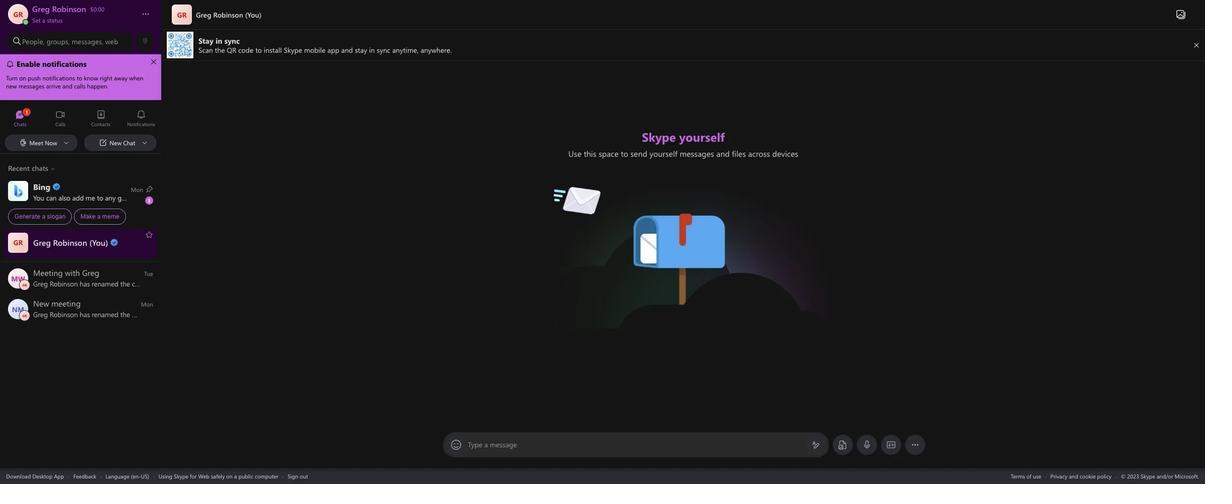 Task type: describe. For each thing, give the bounding box(es) containing it.
on
[[226, 472, 233, 480]]

set
[[32, 16, 41, 24]]

a for status
[[42, 16, 45, 24]]

people, groups, messages, web button
[[8, 32, 133, 50]]

public
[[239, 472, 253, 480]]

a for slogan
[[42, 213, 45, 220]]

status
[[47, 16, 63, 24]]

message
[[490, 440, 517, 449]]

sign
[[288, 472, 298, 480]]

make a meme
[[81, 213, 119, 220]]

set a status
[[32, 16, 63, 24]]

use
[[1033, 472, 1042, 480]]

language (en-us) link
[[106, 472, 149, 480]]

Type a message text field
[[469, 440, 804, 450]]

sign out
[[288, 472, 308, 480]]

web
[[198, 472, 210, 480]]

desktop
[[32, 472, 52, 480]]

using skype for web safely on a public computer link
[[159, 472, 279, 480]]

using
[[159, 472, 172, 480]]

set a status button
[[32, 14, 132, 24]]

make
[[81, 213, 96, 220]]

download desktop app
[[6, 472, 64, 480]]

using skype for web safely on a public computer
[[159, 472, 279, 480]]

people,
[[22, 36, 45, 46]]

meme
[[102, 213, 119, 220]]

for
[[190, 472, 197, 480]]

cookie
[[1080, 472, 1096, 480]]

computer
[[255, 472, 279, 480]]

language
[[106, 472, 129, 480]]

(en-
[[131, 472, 141, 480]]

of
[[1027, 472, 1032, 480]]

generate
[[15, 213, 40, 220]]

type
[[468, 440, 483, 449]]

skype
[[174, 472, 188, 480]]

a right on
[[234, 472, 237, 480]]



Task type: locate. For each thing, give the bounding box(es) containing it.
download
[[6, 472, 31, 480]]

a right set
[[42, 16, 45, 24]]

privacy and cookie policy link
[[1051, 472, 1112, 480]]

language (en-us)
[[106, 472, 149, 480]]

slogan
[[47, 213, 66, 220]]

groups,
[[47, 36, 70, 46]]

download desktop app link
[[6, 472, 64, 480]]

tab list
[[0, 106, 161, 133]]

feedback link
[[73, 472, 96, 480]]

safely
[[211, 472, 225, 480]]

a for message
[[485, 440, 488, 449]]

a inside button
[[42, 16, 45, 24]]

a right make
[[97, 213, 101, 220]]

sign out link
[[288, 472, 308, 480]]

type a message
[[468, 440, 517, 449]]

terms of use link
[[1011, 472, 1042, 480]]

people, groups, messages, web
[[22, 36, 118, 46]]

privacy and cookie policy
[[1051, 472, 1112, 480]]

terms
[[1011, 472, 1026, 480]]

web
[[105, 36, 118, 46]]

us)
[[141, 472, 149, 480]]

generate a slogan
[[15, 213, 66, 220]]

a for meme
[[97, 213, 101, 220]]

a left slogan
[[42, 213, 45, 220]]

a right type
[[485, 440, 488, 449]]

feedback
[[73, 472, 96, 480]]

privacy
[[1051, 472, 1068, 480]]

out
[[300, 472, 308, 480]]

and
[[1070, 472, 1079, 480]]

terms of use
[[1011, 472, 1042, 480]]

app
[[54, 472, 64, 480]]

policy
[[1098, 472, 1112, 480]]

messages,
[[72, 36, 103, 46]]

a
[[42, 16, 45, 24], [42, 213, 45, 220], [97, 213, 101, 220], [485, 440, 488, 449], [234, 472, 237, 480]]



Task type: vqa. For each thing, say whether or not it's contained in the screenshot.
Want to the left
no



